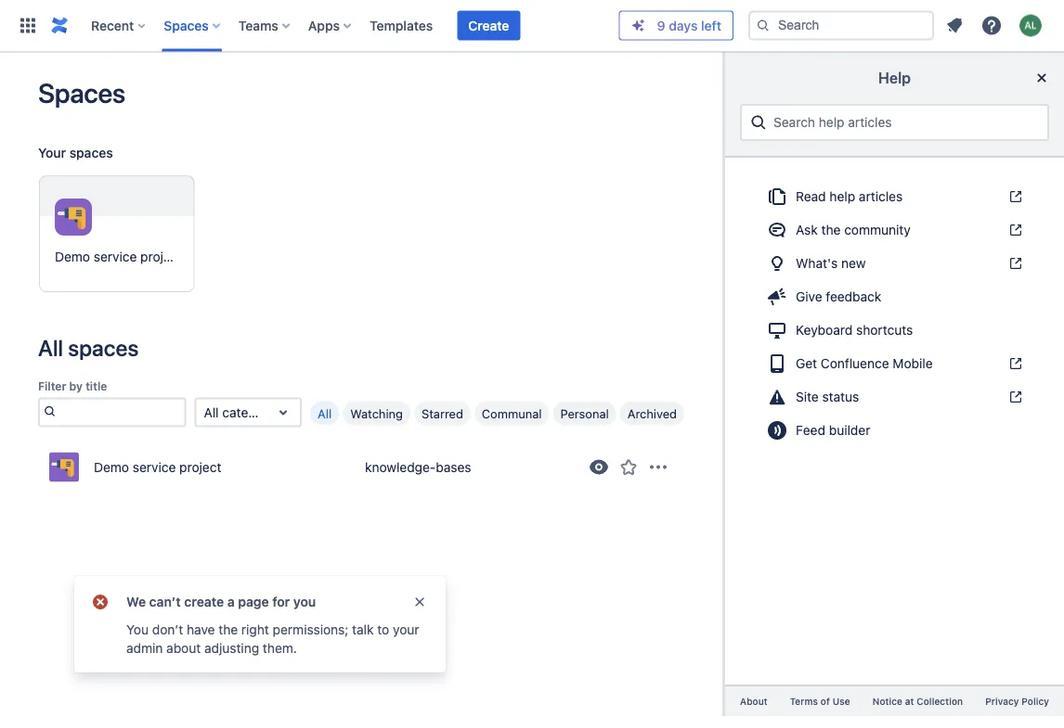 Task type: vqa. For each thing, say whether or not it's contained in the screenshot.
Manage apps link at the top of page
no



Task type: describe. For each thing, give the bounding box(es) containing it.
shortcut icon image inside site status link
[[1005, 390, 1023, 405]]

you don't have the right permissions; talk to your admin about adjusting them.
[[126, 623, 419, 656]]

create
[[468, 18, 509, 33]]

knowledge-
[[365, 460, 436, 475]]

knowledge-bases button
[[359, 458, 477, 477]]

site status link
[[755, 383, 1034, 412]]

builder
[[829, 423, 870, 438]]

personal
[[560, 406, 609, 420]]

ask
[[796, 222, 818, 238]]

0 horizontal spatial spaces
[[38, 77, 125, 109]]

get confluence mobile link
[[755, 349, 1034, 379]]

all for all categories
[[204, 405, 219, 420]]

feedback
[[826, 289, 881, 305]]

your spaces
[[38, 145, 113, 161]]

feed builder
[[796, 423, 870, 438]]

use
[[833, 697, 850, 707]]

your spaces region
[[38, 138, 684, 307]]

have
[[187, 623, 215, 638]]

signal icon image
[[766, 420, 788, 442]]

collection
[[917, 697, 963, 707]]

days
[[669, 18, 698, 33]]

keyboard shortcuts
[[796, 323, 913, 338]]

talk
[[352, 623, 374, 638]]

star this space image
[[617, 456, 640, 478]]

notification icon image
[[943, 14, 966, 37]]

demo inside your spaces region
[[55, 249, 90, 265]]

templates link
[[364, 11, 439, 40]]

search image
[[756, 18, 771, 33]]

demo service project inside all spaces region
[[94, 459, 221, 475]]

privacy policy link
[[974, 694, 1060, 710]]

give
[[796, 289, 822, 305]]

spaces inside 'popup button'
[[164, 18, 209, 33]]

watching button
[[343, 401, 410, 426]]

create link
[[457, 11, 520, 40]]

ask the community link
[[755, 215, 1034, 245]]

admin
[[126, 641, 163, 656]]

feedback icon image
[[766, 286, 788, 308]]

screen icon image
[[766, 319, 788, 342]]

demo service project link
[[39, 175, 195, 292]]

comment icon image
[[766, 219, 788, 241]]

filter
[[38, 380, 66, 393]]

you
[[293, 595, 316, 610]]

spaces for your spaces
[[69, 145, 113, 161]]

left
[[701, 18, 721, 33]]

categories
[[222, 405, 285, 420]]

apps button
[[303, 11, 358, 40]]

error image
[[89, 591, 111, 614]]

adjusting
[[204, 641, 259, 656]]

your
[[393, 623, 419, 638]]

shortcut icon image for community
[[1005, 223, 1023, 238]]

a
[[227, 595, 235, 610]]

articles
[[859, 189, 903, 204]]

notice
[[873, 697, 902, 707]]

all for all
[[318, 406, 332, 420]]

communal
[[482, 406, 542, 420]]

terms of use
[[790, 697, 850, 707]]

about
[[740, 697, 768, 707]]

at
[[905, 697, 914, 707]]

recent button
[[85, 11, 153, 40]]

all spaces region
[[38, 332, 684, 491]]

what's
[[796, 256, 838, 271]]

of
[[821, 697, 830, 707]]

your
[[38, 145, 66, 161]]

feed builder button
[[755, 416, 1034, 446]]

terms of use link
[[779, 694, 861, 710]]

Search help articles field
[[768, 106, 1040, 139]]

the inside you don't have the right permissions; talk to your admin about adjusting them.
[[218, 623, 238, 638]]

privacy
[[985, 697, 1019, 707]]

give feedback
[[796, 289, 881, 305]]

9 days left button
[[620, 12, 733, 39]]

new
[[841, 256, 866, 271]]

recent
[[91, 18, 134, 33]]

about
[[166, 641, 201, 656]]

get confluence mobile
[[796, 356, 933, 371]]

ask the community
[[796, 222, 911, 238]]

Search field
[[748, 11, 934, 40]]

don't
[[152, 623, 183, 638]]

teams
[[238, 18, 278, 33]]

all categories
[[204, 405, 285, 420]]



Task type: locate. For each thing, give the bounding box(es) containing it.
confluence image
[[48, 14, 71, 37], [48, 14, 71, 37]]

can't
[[149, 595, 181, 610]]

archived
[[627, 406, 677, 420]]

service inside your spaces region
[[94, 249, 137, 265]]

spaces up your spaces
[[38, 77, 125, 109]]

by
[[69, 380, 83, 393]]

right
[[241, 623, 269, 638]]

permissions;
[[273, 623, 349, 638]]

1 vertical spatial service
[[133, 459, 176, 475]]

mobile icon image
[[766, 353, 788, 375]]

2 shortcut icon image from the top
[[1005, 223, 1023, 238]]

the right ask
[[821, 222, 841, 238]]

project inside your spaces region
[[140, 249, 182, 265]]

teams button
[[233, 11, 297, 40]]

1 vertical spatial demo
[[94, 459, 129, 475]]

you
[[126, 623, 149, 638]]

all right open icon on the bottom left of page
[[318, 406, 332, 420]]

open image
[[272, 401, 294, 424]]

spaces
[[69, 145, 113, 161], [68, 335, 139, 361]]

help icon image
[[980, 14, 1003, 37]]

1 horizontal spatial demo
[[94, 459, 129, 475]]

lightbulb icon image
[[766, 253, 788, 275]]

1 vertical spatial spaces
[[68, 335, 139, 361]]

all spaces
[[38, 335, 139, 361]]

demo inside all spaces region
[[94, 459, 129, 475]]

help
[[878, 69, 911, 87]]

shortcut icon image inside ask the community link
[[1005, 223, 1023, 238]]

shortcut icon image
[[1005, 189, 1023, 204], [1005, 223, 1023, 238], [1005, 256, 1023, 271], [1005, 357, 1023, 371], [1005, 390, 1023, 405]]

spaces right recent dropdown button
[[164, 18, 209, 33]]

keyboard shortcuts button
[[755, 316, 1034, 345]]

demo down the filter by title 'field'
[[94, 459, 129, 475]]

appswitcher icon image
[[17, 14, 39, 37]]

banner
[[0, 0, 1064, 52]]

read help articles link
[[755, 182, 1034, 212]]

the up adjusting
[[218, 623, 238, 638]]

0 horizontal spatial all
[[38, 335, 63, 361]]

9 days left
[[657, 18, 721, 33]]

we
[[126, 595, 146, 610]]

0 vertical spatial spaces
[[69, 145, 113, 161]]

demo service project
[[55, 249, 182, 265], [94, 459, 221, 475]]

1 vertical spatial project
[[179, 459, 221, 475]]

shortcuts
[[856, 323, 913, 338]]

what's new
[[796, 256, 866, 271]]

demo
[[55, 249, 90, 265], [94, 459, 129, 475]]

close image
[[1031, 67, 1053, 89]]

we can't create a page for you
[[126, 595, 316, 610]]

1 shortcut icon image from the top
[[1005, 189, 1023, 204]]

help
[[830, 189, 855, 204]]

read help articles
[[796, 189, 903, 204]]

give feedback button
[[755, 282, 1034, 312]]

2 horizontal spatial all
[[318, 406, 332, 420]]

0 vertical spatial the
[[821, 222, 841, 238]]

more actions image
[[647, 456, 669, 478]]

all for all spaces
[[38, 335, 63, 361]]

1 horizontal spatial all
[[204, 405, 219, 420]]

none text field inside all spaces region
[[204, 403, 207, 422]]

the
[[821, 222, 841, 238], [218, 623, 238, 638]]

9
[[657, 18, 665, 33]]

4 shortcut icon image from the top
[[1005, 357, 1023, 371]]

dismiss image
[[412, 595, 427, 610]]

personal button
[[553, 401, 616, 426]]

documents icon image
[[766, 186, 788, 208]]

page
[[238, 595, 269, 610]]

what's new link
[[755, 249, 1034, 279]]

all left categories
[[204, 405, 219, 420]]

spaces button
[[158, 11, 227, 40]]

spaces right your
[[69, 145, 113, 161]]

0 vertical spatial service
[[94, 249, 137, 265]]

1 vertical spatial the
[[218, 623, 238, 638]]

all button
[[310, 401, 339, 426]]

project inside all spaces region
[[179, 459, 221, 475]]

all up filter at bottom left
[[38, 335, 63, 361]]

unwatch image
[[588, 456, 610, 478]]

5 shortcut icon image from the top
[[1005, 390, 1023, 405]]

notice at collection link
[[861, 694, 974, 710]]

site
[[796, 389, 819, 405]]

apps
[[308, 18, 340, 33]]

to
[[377, 623, 389, 638]]

about button
[[729, 694, 779, 710]]

site status
[[796, 389, 859, 405]]

shortcut icon image for articles
[[1005, 189, 1023, 204]]

1 vertical spatial spaces
[[38, 77, 125, 109]]

demo up all spaces
[[55, 249, 90, 265]]

them.
[[263, 641, 297, 656]]

for
[[272, 595, 290, 610]]

your profile and preferences image
[[1019, 14, 1042, 37]]

3 shortcut icon image from the top
[[1005, 256, 1023, 271]]

feed
[[796, 423, 825, 438]]

archived button
[[620, 401, 684, 426]]

policy
[[1022, 697, 1049, 707]]

all
[[38, 335, 63, 361], [204, 405, 219, 420], [318, 406, 332, 420]]

notice at collection
[[873, 697, 963, 707]]

1 vertical spatial demo service project
[[94, 459, 221, 475]]

0 vertical spatial project
[[140, 249, 182, 265]]

knowledge-bases
[[365, 460, 471, 475]]

shortcut icon image for mobile
[[1005, 357, 1023, 371]]

mobile
[[893, 356, 933, 371]]

confluence
[[821, 356, 889, 371]]

0 vertical spatial demo
[[55, 249, 90, 265]]

service inside all spaces region
[[133, 459, 176, 475]]

starred
[[422, 406, 463, 420]]

1 horizontal spatial the
[[821, 222, 841, 238]]

community
[[844, 222, 911, 238]]

search image
[[40, 400, 59, 422]]

global element
[[11, 0, 619, 52]]

0 vertical spatial demo service project
[[55, 249, 182, 265]]

templates
[[370, 18, 433, 33]]

all inside all button
[[318, 406, 332, 420]]

warning icon image
[[766, 386, 788, 409]]

shortcut icon image inside what's new link
[[1005, 256, 1023, 271]]

Filter by title field
[[59, 400, 184, 426]]

demo service project inside your spaces region
[[55, 249, 182, 265]]

watching
[[350, 406, 403, 420]]

title
[[86, 380, 107, 393]]

filter by title
[[38, 380, 107, 393]]

communal button
[[474, 401, 549, 426]]

keyboard
[[796, 323, 853, 338]]

premium icon image
[[631, 18, 646, 33]]

0 horizontal spatial demo
[[55, 249, 90, 265]]

service
[[94, 249, 137, 265], [133, 459, 176, 475]]

privacy policy
[[985, 697, 1049, 707]]

read
[[796, 189, 826, 204]]

get
[[796, 356, 817, 371]]

bases
[[436, 460, 471, 475]]

1 horizontal spatial spaces
[[164, 18, 209, 33]]

shortcut icon image inside get confluence mobile link
[[1005, 357, 1023, 371]]

banner containing recent
[[0, 0, 1064, 52]]

spaces for all spaces
[[68, 335, 139, 361]]

0 vertical spatial spaces
[[164, 18, 209, 33]]

None text field
[[204, 403, 207, 422]]

shortcut icon image inside read help articles 'link'
[[1005, 189, 1023, 204]]

the inside ask the community link
[[821, 222, 841, 238]]

0 horizontal spatial the
[[218, 623, 238, 638]]

spaces up title
[[68, 335, 139, 361]]

status
[[822, 389, 859, 405]]

starred button
[[414, 401, 471, 426]]



